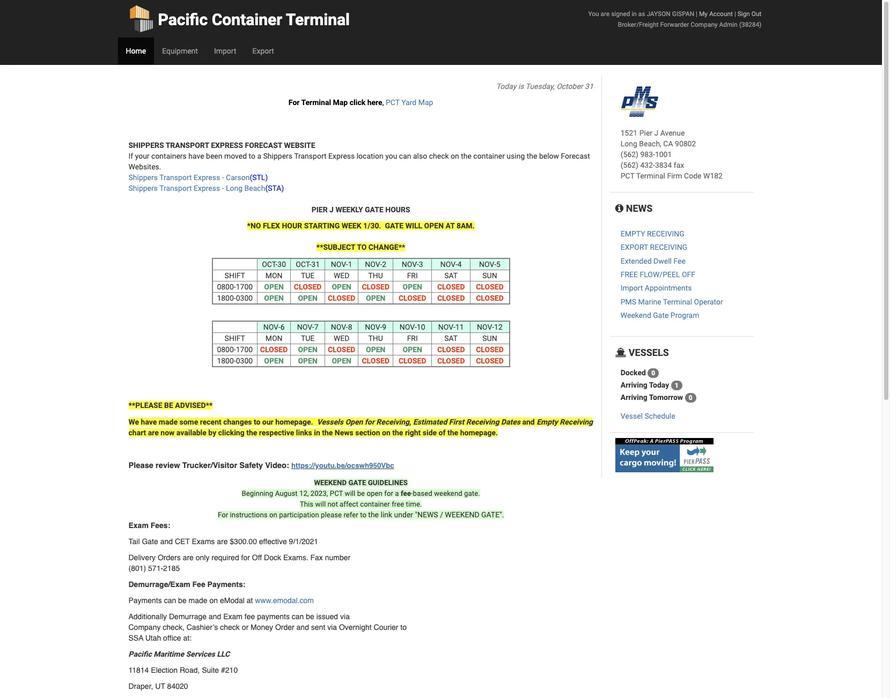 Task type: locate. For each thing, give the bounding box(es) containing it.
arriving up vessel
[[621, 393, 648, 402]]

https://youtu.be/ocswh950vbc
[[291, 462, 394, 470]]

a up the free
[[395, 490, 399, 498]]

to inside additionally demurrage and exam fee payments can be issued via company check, cashier's check or money order and sent via overnight courier to ssa utah office at:
[[401, 624, 407, 632]]

1 vertical spatial vessels
[[317, 418, 343, 427]]

1 vertical spatial via
[[328, 624, 337, 632]]

-
[[222, 173, 224, 182], [222, 184, 224, 193], [411, 490, 413, 498]]

trucker/visitor
[[182, 462, 237, 470]]

1 vertical spatial wed
[[334, 334, 350, 343]]

1 vertical spatial thu
[[368, 334, 383, 343]]

1 sun from the top
[[483, 272, 497, 280]]

program
[[671, 311, 700, 320]]

pct inside weekend gate guidelines beginning august 12, 2023, pct will be open for a fee -based weekend gate. this will not affect container free time. for instructions on participation please refer to the link under "news / weekend gate". exam fees:
[[330, 490, 343, 498]]

pier
[[312, 206, 328, 214]]

0 vertical spatial fee
[[401, 490, 411, 498]]

news down open at the left bottom of the page
[[335, 429, 354, 437]]

1 horizontal spatial for
[[365, 418, 375, 427]]

0800-1700
[[217, 283, 253, 291], [217, 346, 253, 354]]

1 vertical spatial company
[[129, 624, 161, 632]]

2 0800-1700 from the top
[[217, 346, 253, 354]]

0 horizontal spatial import
[[214, 47, 236, 55]]

express up shippers transport express - long beach link
[[194, 173, 220, 182]]

1 horizontal spatial have
[[189, 152, 204, 160]]

for up section
[[365, 418, 375, 427]]

vessels
[[627, 347, 669, 358], [317, 418, 343, 427]]

check left or
[[220, 624, 240, 632]]

1 1800- from the top
[[217, 294, 236, 303]]

1 thu from the top
[[368, 272, 383, 280]]

oct-31
[[296, 260, 320, 269]]

1 vertical spatial 1800-0300
[[217, 357, 253, 366]]

pacific
[[158, 10, 208, 29], [129, 651, 152, 659]]

0 horizontal spatial fee
[[192, 581, 205, 589]]

0 horizontal spatial news
[[335, 429, 354, 437]]

cashier's
[[187, 624, 218, 632]]

2 horizontal spatial receiving
[[560, 418, 593, 427]]

export button
[[244, 38, 282, 64]]

8am.
[[457, 222, 475, 230]]

container left using
[[474, 152, 505, 160]]

review
[[156, 462, 180, 470]]

transport down shippers transport express - carson link
[[160, 184, 192, 193]]

instructions
[[230, 512, 268, 520]]

1 0300 from the top
[[236, 294, 253, 303]]

sat down nov-11
[[445, 334, 458, 343]]

8
[[348, 323, 352, 332]]

0 vertical spatial express
[[329, 152, 355, 160]]

and left cet
[[160, 538, 173, 546]]

be inside weekend gate guidelines beginning august 12, 2023, pct will be open for a fee -based weekend gate. this will not affect container free time. for instructions on participation please refer to the link under "news / weekend gate". exam fees:
[[357, 490, 365, 498]]

1 fri from the top
[[407, 272, 418, 280]]

2 thu from the top
[[368, 334, 383, 343]]

1 wed from the top
[[334, 272, 350, 280]]

firm
[[667, 172, 683, 180]]

terminal inside 1521 pier j avenue long beach, ca 90802 (562) 983-1001 (562) 432-3834 fax pct terminal firm code w182
[[636, 172, 666, 180]]

weekly
[[336, 206, 363, 214]]

0 vertical spatial 1
[[348, 260, 352, 269]]

can up the order at the left bottom of page
[[292, 613, 304, 622]]

1 mon from the top
[[266, 272, 283, 280]]

in right links
[[314, 429, 320, 437]]

demurrage/exam fee payments:
[[129, 581, 246, 589]]

via down issued
[[328, 624, 337, 632]]

vessels left open at the left bottom of the page
[[317, 418, 343, 427]]

0 horizontal spatial |
[[696, 10, 698, 18]]

in inside "you are signed in as jayson gispan | my account | sign out broker/freight forwarder company admin (38284)"
[[632, 10, 637, 18]]

be up sent
[[306, 613, 314, 622]]

1 vertical spatial sat
[[445, 334, 458, 343]]

0 horizontal spatial be
[[306, 613, 314, 622]]

been
[[206, 152, 222, 160]]

the left right
[[393, 429, 403, 437]]

2 wed from the top
[[334, 334, 350, 343]]

the down changes
[[246, 429, 257, 437]]

nov- right 4 on the top of the page
[[479, 260, 497, 269]]

pct inside 1521 pier j avenue long beach, ca 90802 (562) 983-1001 (562) 432-3834 fax pct terminal firm code w182
[[621, 172, 635, 180]]

respective
[[259, 429, 294, 437]]

shift for closed
[[225, 334, 245, 343]]

www.emodal.com
[[255, 597, 314, 605]]

nov- right '3'
[[441, 260, 458, 269]]

1 horizontal spatial import
[[621, 284, 643, 293]]

1 vertical spatial for
[[218, 512, 228, 520]]

1 vertical spatial (562)
[[621, 161, 639, 170]]

pacific for pacific maritime services llc
[[129, 651, 152, 659]]

1 tue from the top
[[301, 272, 315, 280]]

1 vertical spatial sun
[[483, 334, 497, 343]]

tue for 31
[[301, 272, 315, 280]]

0 vertical spatial sun
[[483, 272, 497, 280]]

**subject to change**
[[317, 243, 405, 252]]

fee up be made
[[192, 581, 205, 589]]

long inside 1521 pier j avenue long beach, ca 90802 (562) 983-1001 (562) 432-3834 fax pct terminal firm code w182
[[621, 140, 638, 148]]

moved
[[224, 152, 247, 160]]

thu down nov-2
[[368, 272, 383, 280]]

forecast
[[245, 141, 282, 150]]

- left carson
[[222, 173, 224, 182]]

tue for 7
[[301, 334, 315, 343]]

websites.
[[129, 163, 161, 171]]

31 left nov-1
[[311, 260, 320, 269]]

sat down nov-4
[[445, 272, 458, 280]]

weekend
[[314, 479, 347, 487], [445, 511, 480, 520]]

pct
[[386, 98, 400, 107], [621, 172, 635, 180], [330, 490, 343, 498]]

- up time.
[[411, 490, 413, 498]]

equipment button
[[154, 38, 206, 64]]

nov- right 6
[[297, 323, 314, 332]]

and inside vessels open for receiving , estimated first receiving dates and empty receiving chart are now available by clicking the respective links in the news section on the right side of the homepage.
[[523, 418, 535, 427]]

0 horizontal spatial oct-
[[262, 260, 278, 269]]

1 horizontal spatial vessels
[[627, 347, 669, 358]]

the left link
[[368, 511, 379, 520]]

for down "guidelines"
[[384, 490, 393, 498]]

transport down containers
[[160, 173, 192, 182]]

1 vertical spatial ,
[[410, 418, 411, 427]]

fee up off
[[674, 257, 686, 265]]

11
[[456, 323, 464, 332]]

homepage. down first
[[460, 429, 498, 437]]

for inside weekend gate guidelines beginning august 12, 2023, pct will be open for a fee -based weekend gate. this will not affect container free time. for instructions on participation please refer to the link under "news / weekend gate". exam fees:
[[384, 490, 393, 498]]

clicking
[[218, 429, 245, 437]]

have down transport
[[189, 152, 204, 160]]

please
[[129, 462, 153, 470]]

1 horizontal spatial be
[[357, 490, 365, 498]]

0 horizontal spatial pacific
[[129, 651, 152, 659]]

export receiving link
[[621, 243, 688, 252]]

1 horizontal spatial weekend
[[445, 511, 480, 520]]

2 horizontal spatial for
[[384, 490, 393, 498]]

0 horizontal spatial a
[[257, 152, 261, 160]]

fee inside additionally demurrage and exam fee payments can be issued via company check, cashier's check or money order and sent via overnight courier to ssa utah office at:
[[245, 613, 255, 622]]

cet
[[175, 538, 190, 546]]

- left beach
[[222, 184, 224, 193]]

1 vertical spatial check
[[220, 624, 240, 632]]

1 vertical spatial arriving
[[621, 393, 648, 402]]

and up cashier's
[[209, 613, 221, 622]]

time.
[[406, 501, 422, 509]]

on right also
[[451, 152, 459, 160]]

express left location
[[329, 152, 355, 160]]

1 vertical spatial be
[[306, 613, 314, 622]]

0 horizontal spatial check
[[220, 624, 240, 632]]

1 sat from the top
[[445, 272, 458, 280]]

tue down oct-31
[[301, 272, 315, 280]]

1 vertical spatial transport
[[160, 173, 192, 182]]

map left the click
[[333, 98, 348, 107]]

0 vertical spatial company
[[691, 21, 718, 28]]

llc
[[217, 651, 230, 659]]

2 | from the left
[[735, 10, 736, 18]]

empty receiving export receiving extended dwell fee free flow/peel off import appointments pms marine terminal operator weekend gate program
[[621, 230, 723, 320]]

fri down nov-10
[[407, 334, 418, 343]]

payments:
[[207, 581, 246, 589]]

long
[[621, 140, 638, 148], [226, 184, 243, 193]]

0 vertical spatial long
[[621, 140, 638, 148]]

draper,
[[129, 683, 153, 691]]

oct- left oct-31
[[262, 260, 278, 269]]

nov- for 8
[[331, 323, 348, 332]]

forecast
[[561, 152, 590, 160]]

nov- for 10
[[400, 323, 417, 332]]

0800- for open
[[217, 283, 236, 291]]

maritime
[[154, 651, 184, 659]]

0 vertical spatial shippers
[[263, 152, 293, 160]]

1 horizontal spatial fee
[[674, 257, 686, 265]]

the
[[461, 152, 472, 160], [527, 152, 538, 160], [246, 429, 257, 437], [322, 429, 333, 437], [393, 429, 403, 437], [448, 429, 458, 437], [368, 511, 379, 520]]

0 vertical spatial vessels
[[627, 347, 669, 358]]

for inside weekend gate guidelines beginning august 12, 2023, pct will be open for a fee -based weekend gate. this will not affect container free time. for instructions on participation please refer to the link under "news / weekend gate". exam fees:
[[218, 512, 228, 520]]

1 vertical spatial import
[[621, 284, 643, 293]]

additionally
[[129, 613, 167, 622]]

0 vertical spatial a
[[257, 152, 261, 160]]

1 vertical spatial will
[[315, 501, 326, 509]]

1 vertical spatial tue
[[301, 334, 315, 343]]

safety
[[240, 462, 263, 470]]

0 vertical spatial gate
[[653, 311, 669, 320]]

and right "dates"
[[523, 418, 535, 427]]

today up tomorrow
[[649, 381, 669, 390]]

https://youtu.be/ocswh950vbc link
[[291, 462, 394, 470]]

pacific up equipment popup button
[[158, 10, 208, 29]]

gate
[[653, 311, 669, 320], [142, 538, 158, 546]]

import
[[214, 47, 236, 55], [621, 284, 643, 293]]

- inside weekend gate guidelines beginning august 12, 2023, pct will be open for a fee -based weekend gate. this will not affect container free time. for instructions on participation please refer to the link under "news / weekend gate". exam fees:
[[411, 490, 413, 498]]

receiving right first
[[466, 418, 499, 427]]

a down forecast
[[257, 152, 261, 160]]

required
[[212, 554, 239, 563]]

1 horizontal spatial can
[[292, 613, 304, 622]]

1800-0300 for open
[[217, 294, 253, 303]]

1 horizontal spatial exam
[[223, 613, 243, 622]]

import down free
[[621, 284, 643, 293]]

wed for 8
[[334, 334, 350, 343]]

sat for 4
[[445, 272, 458, 280]]

equipment
[[162, 47, 198, 55]]

the right also
[[461, 152, 472, 160]]

company
[[691, 21, 718, 28], [129, 624, 161, 632]]

31 right october
[[585, 82, 594, 91]]

1 up tomorrow
[[675, 382, 679, 390]]

receiving
[[376, 418, 410, 427], [466, 418, 499, 427], [560, 418, 593, 427]]

1 vertical spatial exam
[[223, 613, 243, 622]]

are left "now" at the left bottom of page
[[148, 429, 159, 437]]

terminal inside empty receiving export receiving extended dwell fee free flow/peel off import appointments pms marine terminal operator weekend gate program
[[663, 298, 692, 306]]

sun down nov-5
[[483, 272, 497, 280]]

2 horizontal spatial pct
[[621, 172, 635, 180]]

draper, ut 84020
[[129, 683, 188, 691]]

suite
[[202, 667, 219, 675]]

fee up or
[[245, 613, 255, 622]]

2 vertical spatial can
[[292, 613, 304, 622]]

2 0800- from the top
[[217, 346, 236, 354]]

pacific up 11814
[[129, 651, 152, 659]]

exam up the tail
[[129, 522, 149, 530]]

vessel schedule link
[[621, 412, 676, 421]]

by
[[208, 429, 216, 437]]

gate right the tail
[[142, 538, 158, 546]]

can down demurrage/exam
[[164, 597, 176, 605]]

long inside shippers transport express forecast website if your containers have been moved to a shippers transport express location you can also check on the container using the below forecast websites. shippers transport express - carson (stl) shippers transport express - long beach (sta)
[[226, 184, 243, 193]]

0 vertical spatial 1800-0300
[[217, 294, 253, 303]]

have right we
[[141, 418, 157, 427]]

2 shift from the top
[[225, 334, 245, 343]]

1 horizontal spatial ,
[[410, 418, 411, 427]]

exam down the emodal
[[223, 613, 243, 622]]

1 horizontal spatial oct-
[[296, 260, 312, 269]]

| left sign
[[735, 10, 736, 18]]

1700
[[236, 283, 253, 291], [236, 346, 253, 354]]

j inside 1521 pier j avenue long beach, ca 90802 (562) 983-1001 (562) 432-3834 fax pct terminal firm code w182
[[655, 129, 659, 137]]

1521 pier j avenue long beach, ca 90802 (562) 983-1001 (562) 432-3834 fax pct terminal firm code w182
[[621, 129, 723, 180]]

0 vertical spatial 1700
[[236, 283, 253, 291]]

0 vertical spatial sat
[[445, 272, 458, 280]]

2 fri from the top
[[407, 334, 418, 343]]

nov-3
[[402, 260, 423, 269]]

, up right
[[410, 418, 411, 427]]

company down my
[[691, 21, 718, 28]]

1800-0300 for closed
[[217, 357, 253, 366]]

2 sun from the top
[[483, 334, 497, 343]]

wed down nov-8
[[334, 334, 350, 343]]

vessels inside vessels open for receiving , estimated first receiving dates and empty receiving chart are now available by clicking the respective links in the news section on the right side of the homepage.
[[317, 418, 343, 427]]

0 horizontal spatial map
[[333, 98, 348, 107]]

weekend up 2023,
[[314, 479, 347, 487]]

1 horizontal spatial container
[[474, 152, 505, 160]]

a inside weekend gate guidelines beginning august 12, 2023, pct will be open for a fee -based weekend gate. this will not affect container free time. for instructions on participation please refer to the link under "news / weekend gate". exam fees:
[[395, 490, 399, 498]]

0 vertical spatial check
[[429, 152, 449, 160]]

pct up info circle 'image'
[[621, 172, 635, 180]]

pct left yard
[[386, 98, 400, 107]]

0 vertical spatial arriving
[[621, 381, 648, 390]]

import inside popup button
[[214, 47, 236, 55]]

2 tue from the top
[[301, 334, 315, 343]]

1 horizontal spatial in
[[632, 10, 637, 18]]

1 1700 from the top
[[236, 283, 253, 291]]

receiving up right
[[376, 418, 410, 427]]

**subject
[[317, 243, 355, 252]]

2 1800- from the top
[[217, 357, 236, 366]]

gate.
[[464, 490, 480, 498]]

2 vertical spatial gate
[[349, 479, 366, 487]]

0 vertical spatial in
[[632, 10, 637, 18]]

long down '1521'
[[621, 140, 638, 148]]

are right you
[[601, 10, 610, 18]]

0 vertical spatial weekend
[[314, 479, 347, 487]]

fri for 3
[[407, 272, 418, 280]]

tuesday,
[[526, 82, 555, 91]]

starting
[[304, 222, 340, 230]]

1 vertical spatial long
[[226, 184, 243, 193]]

90802
[[675, 140, 696, 148]]

1 0800- from the top
[[217, 283, 236, 291]]

pacific container terminal image
[[621, 86, 658, 117]]

oct-
[[262, 260, 278, 269], [296, 260, 312, 269]]

(562) left the "432-"
[[621, 161, 639, 170]]

1 vertical spatial gate
[[385, 222, 404, 230]]

express down shippers transport express - carson link
[[194, 184, 220, 193]]

| left my
[[696, 10, 698, 18]]

also
[[413, 152, 427, 160]]

, right the click
[[383, 98, 384, 107]]

nov- for 11
[[438, 323, 456, 332]]

can right you
[[399, 152, 411, 160]]

homepage. inside vessels open for receiving , estimated first receiving dates and empty receiving chart are now available by clicking the respective links in the news section on the right side of the homepage.
[[460, 429, 498, 437]]

operator
[[694, 298, 723, 306]]

12
[[494, 323, 503, 332]]

company down additionally
[[129, 624, 161, 632]]

on inside shippers transport express forecast website if your containers have been moved to a shippers transport express location you can also check on the container using the below forecast websites. shippers transport express - carson (stl) shippers transport express - long beach (sta)
[[451, 152, 459, 160]]

2 1700 from the top
[[236, 346, 253, 354]]

in left as
[[632, 10, 637, 18]]

will up "affect"
[[345, 490, 356, 498]]

fee up the free
[[401, 490, 411, 498]]

oct- for 30
[[262, 260, 278, 269]]

be made
[[178, 597, 208, 605]]

0 vertical spatial import
[[214, 47, 236, 55]]

oct- right 30
[[296, 260, 312, 269]]

1 horizontal spatial via
[[340, 613, 350, 622]]

1 vertical spatial in
[[314, 429, 320, 437]]

2 0300 from the top
[[236, 357, 253, 366]]

for left off in the bottom left of the page
[[241, 554, 250, 563]]

first
[[449, 418, 464, 427]]

1 horizontal spatial 0
[[689, 395, 693, 402]]

1 vertical spatial pct
[[621, 172, 635, 180]]

1 0800-1700 from the top
[[217, 283, 253, 291]]

wed down nov-1
[[334, 272, 350, 280]]

payments
[[129, 597, 162, 605]]

container inside weekend gate guidelines beginning august 12, 2023, pct will be open for a fee -based weekend gate. this will not affect container free time. for instructions on participation please refer to the link under "news / weekend gate". exam fees:
[[360, 501, 390, 509]]

receiving right empty
[[560, 418, 593, 427]]

2185
[[163, 565, 180, 573]]

thu down nov-9
[[368, 334, 383, 343]]

0 vertical spatial ,
[[383, 98, 384, 107]]

0 horizontal spatial 0
[[652, 370, 656, 378]]

map right yard
[[418, 98, 433, 107]]

1 vertical spatial homepage.
[[460, 429, 498, 437]]

docked
[[621, 369, 646, 377]]

1 oct- from the left
[[262, 260, 278, 269]]

sun for 12
[[483, 334, 497, 343]]

terminal
[[286, 10, 350, 29], [301, 98, 331, 107], [636, 172, 666, 180], [663, 298, 692, 306]]

1 1800-0300 from the top
[[217, 294, 253, 303]]

will down 2023,
[[315, 501, 326, 509]]

on inside vessels open for receiving , estimated first receiving dates and empty receiving chart are now available by clicking the respective links in the news section on the right side of the homepage.
[[382, 429, 391, 437]]

have
[[189, 152, 204, 160], [141, 418, 157, 427]]

fee inside weekend gate guidelines beginning august 12, 2023, pct will be open for a fee -based weekend gate. this will not affect container free time. for instructions on participation please refer to the link under "news / weekend gate". exam fees:
[[401, 490, 411, 498]]

the right links
[[322, 429, 333, 437]]

0 vertical spatial mon
[[266, 272, 283, 280]]

3
[[419, 260, 423, 269]]

0 horizontal spatial 31
[[311, 260, 320, 269]]

0 horizontal spatial for
[[241, 554, 250, 563]]

gate down hours
[[385, 222, 404, 230]]

1 map from the left
[[333, 98, 348, 107]]

1 horizontal spatial gate
[[653, 311, 669, 320]]

gate down https://youtu.be/ocswh950vbc
[[349, 479, 366, 487]]

1700 for open
[[236, 283, 253, 291]]

nov- for 6
[[263, 323, 281, 332]]

0 vertical spatial will
[[345, 490, 356, 498]]

2 sat from the top
[[445, 334, 458, 343]]

mon down the "nov-6"
[[266, 334, 283, 343]]

*no
[[247, 222, 261, 230]]

0800- for closed
[[217, 346, 236, 354]]

pacific container terminal
[[158, 10, 350, 29]]

0 horizontal spatial homepage.
[[275, 418, 313, 427]]

sun for 5
[[483, 272, 497, 280]]

fax
[[310, 554, 323, 563]]

2 map from the left
[[418, 98, 433, 107]]

fee inside empty receiving export receiving extended dwell fee free flow/peel off import appointments pms marine terminal operator weekend gate program
[[674, 257, 686, 265]]

0 vertical spatial wed
[[334, 272, 350, 280]]

1800- for open
[[217, 294, 236, 303]]

can inside shippers transport express forecast website if your containers have been moved to a shippers transport express location you can also check on the container using the below forecast websites. shippers transport express - carson (stl) shippers transport express - long beach (sta)
[[399, 152, 411, 160]]

homepage.
[[275, 418, 313, 427], [460, 429, 498, 437]]

1 vertical spatial a
[[395, 490, 399, 498]]

0 horizontal spatial today
[[496, 82, 517, 91]]

are inside vessels open for receiving , estimated first receiving dates and empty receiving chart are now available by clicking the respective links in the news section on the right side of the homepage.
[[148, 429, 159, 437]]

0 vertical spatial j
[[655, 129, 659, 137]]

0 vertical spatial fri
[[407, 272, 418, 280]]

change**
[[369, 243, 405, 252]]

nov- for 9
[[365, 323, 382, 332]]

0 right docked
[[652, 370, 656, 378]]

1 vertical spatial 1800-
[[217, 357, 236, 366]]

1 vertical spatial container
[[360, 501, 390, 509]]

receiving up dwell
[[650, 243, 688, 252]]

the right using
[[527, 152, 538, 160]]

to down forecast
[[249, 152, 255, 160]]

7
[[314, 323, 319, 332]]

have inside shippers transport express forecast website if your containers have been moved to a shippers transport express location you can also check on the container using the below forecast websites. shippers transport express - carson (stl) shippers transport express - long beach (sta)
[[189, 152, 204, 160]]

via up overnight
[[340, 613, 350, 622]]

mon
[[266, 272, 283, 280], [266, 334, 283, 343]]

homepage. up links
[[275, 418, 313, 427]]

nov- right 8
[[365, 323, 382, 332]]

0 vertical spatial transport
[[294, 152, 327, 160]]

2 mon from the top
[[266, 334, 283, 343]]

2 oct- from the left
[[296, 260, 312, 269]]

participation
[[279, 512, 319, 520]]

0 horizontal spatial j
[[330, 206, 334, 214]]

12,
[[299, 490, 309, 498]]

road,
[[180, 667, 200, 675]]

for up website
[[289, 98, 300, 107]]

2 1800-0300 from the top
[[217, 357, 253, 366]]

1 shift from the top
[[225, 272, 245, 280]]



Task type: vqa. For each thing, say whether or not it's contained in the screenshot.


Task type: describe. For each thing, give the bounding box(es) containing it.
link
[[381, 511, 392, 520]]

info circle image
[[616, 204, 624, 214]]

side
[[423, 429, 437, 437]]

"news
[[415, 511, 438, 520]]

using
[[507, 152, 525, 160]]

2
[[382, 260, 387, 269]]

0 vertical spatial via
[[340, 613, 350, 622]]

0 vertical spatial gate
[[365, 206, 384, 214]]

exam inside additionally demurrage and exam fee payments can be issued via company check, cashier's check or money order and sent via overnight courier to ssa utah office at:
[[223, 613, 243, 622]]

now
[[161, 429, 175, 437]]

links
[[296, 429, 312, 437]]

2 vertical spatial express
[[194, 184, 220, 193]]

1 vertical spatial weekend
[[445, 511, 480, 520]]

1001
[[655, 150, 672, 159]]

free flow/peel off link
[[621, 271, 696, 279]]

1700 for closed
[[236, 346, 253, 354]]

nov- for 3
[[402, 260, 419, 269]]

recent
[[200, 418, 222, 427]]

dwell
[[654, 257, 672, 265]]

check inside additionally demurrage and exam fee payments can be issued via company check, cashier's check or money order and sent via overnight courier to ssa utah office at:
[[220, 624, 240, 632]]

nov-6
[[263, 323, 285, 332]]

0 horizontal spatial gate
[[142, 538, 158, 546]]

#210
[[221, 667, 238, 675]]

1 receiving from the left
[[376, 418, 410, 427]]

0 vertical spatial -
[[222, 173, 224, 182]]

sat for 11
[[445, 334, 458, 343]]

tomorrow
[[649, 393, 683, 402]]

extended
[[621, 257, 652, 265]]

website
[[284, 141, 315, 150]]

1 vertical spatial can
[[164, 597, 176, 605]]

vessels for vessels
[[627, 347, 669, 358]]

to inside shippers transport express forecast website if your containers have been moved to a shippers transport express location you can also check on the container using the below forecast websites. shippers transport express - carson (stl) shippers transport express - long beach (sta)
[[249, 152, 255, 160]]

are inside "you are signed in as jayson gispan | my account | sign out broker/freight forwarder company admin (38284)"
[[601, 10, 610, 18]]

2 (562) from the top
[[621, 161, 639, 170]]

company inside "you are signed in as jayson gispan | my account | sign out broker/freight forwarder company admin (38284)"
[[691, 21, 718, 28]]

gate inside weekend gate guidelines beginning august 12, 2023, pct will be open for a fee -based weekend gate. this will not affect container free time. for instructions on participation please refer to the link under "news / weekend gate". exam fees:
[[349, 479, 366, 487]]

1800- for closed
[[217, 357, 236, 366]]

containers
[[151, 152, 187, 160]]

are inside delivery orders are only required for off dock exams. fax number (801) 571-2185
[[183, 554, 194, 563]]

today inside docked 0 arriving today 1 arriving tomorrow 0
[[649, 381, 669, 390]]

thu for 2
[[368, 272, 383, 280]]

ship image
[[616, 348, 627, 358]]

shippers transport express forecast website if your containers have been moved to a shippers transport express location you can also check on the container using the below forecast websites. shippers transport express - carson (stl) shippers transport express - long beach (sta)
[[129, 141, 590, 193]]

2 receiving from the left
[[466, 418, 499, 427]]

0 vertical spatial today
[[496, 82, 517, 91]]

1 vertical spatial express
[[194, 173, 220, 182]]

nov- for 7
[[297, 323, 314, 332]]

nov- for 12
[[477, 323, 494, 332]]

*no flex hour starting week 1/30.  gate will open at 8am.
[[247, 222, 475, 230]]

is
[[518, 82, 524, 91]]

exams
[[192, 538, 215, 546]]

mon for 30
[[266, 272, 283, 280]]

1 horizontal spatial for
[[289, 98, 300, 107]]

nov-2
[[365, 260, 387, 269]]

code
[[684, 172, 702, 180]]

you
[[385, 152, 397, 160]]

import inside empty receiving export receiving extended dwell fee free flow/peel off import appointments pms marine terminal operator weekend gate program
[[621, 284, 643, 293]]

hour
[[282, 222, 302, 230]]

2 vertical spatial transport
[[160, 184, 192, 193]]

forwarder
[[661, 21, 689, 28]]

fri for 10
[[407, 334, 418, 343]]

nov-8
[[331, 323, 352, 332]]

1 | from the left
[[696, 10, 698, 18]]

pms marine terminal operator link
[[621, 298, 723, 306]]

empty
[[537, 418, 558, 427]]

tail
[[129, 538, 140, 546]]

to inside weekend gate guidelines beginning august 12, 2023, pct will be open for a fee -based weekend gate. this will not affect container free time. for instructions on participation please refer to the link under "news / weekend gate". exam fees:
[[360, 512, 367, 520]]

3 receiving from the left
[[560, 418, 593, 427]]

week
[[342, 222, 362, 230]]

at
[[446, 222, 455, 230]]

wed for 1
[[334, 272, 350, 280]]

we
[[129, 418, 139, 427]]

additionally demurrage and exam fee payments can be issued via company check, cashier's check or money order and sent via overnight courier to ssa utah office at:
[[129, 613, 407, 643]]

nov- for 2
[[365, 260, 382, 269]]

1 (562) from the top
[[621, 150, 639, 159]]

click
[[350, 98, 366, 107]]

on left the emodal
[[210, 597, 218, 605]]

oct- for 31
[[296, 260, 312, 269]]

1 vertical spatial fee
[[192, 581, 205, 589]]

open
[[345, 418, 363, 427]]

shift for open
[[225, 272, 245, 280]]

0 vertical spatial 0
[[652, 370, 656, 378]]

0300 for open
[[236, 294, 253, 303]]

avenue
[[661, 129, 685, 137]]

nov- for 4
[[441, 260, 458, 269]]

free
[[392, 501, 404, 509]]

here
[[368, 98, 383, 107]]

your
[[135, 152, 150, 160]]

chart
[[129, 429, 146, 437]]

the inside weekend gate guidelines beginning august 12, 2023, pct will be open for a fee -based weekend gate. this will not affect container free time. for instructions on participation please refer to the link under "news / weekend gate". exam fees:
[[368, 511, 379, 520]]

pacific container terminal link
[[129, 0, 350, 38]]

right
[[405, 429, 421, 437]]

a inside shippers transport express forecast website if your containers have been moved to a shippers transport express location you can also check on the container using the below forecast websites. shippers transport express - carson (stl) shippers transport express - long beach (sta)
[[257, 152, 261, 160]]

you are signed in as jayson gispan | my account | sign out broker/freight forwarder company admin (38284)
[[589, 10, 762, 28]]

0800-1700 for open
[[217, 283, 253, 291]]

1 vertical spatial receiving
[[650, 243, 688, 252]]

express
[[211, 141, 243, 150]]

estimated
[[413, 418, 447, 427]]

demurrage
[[169, 613, 207, 622]]

container inside shippers transport express forecast website if your containers have been moved to a shippers transport express location you can also check on the container using the below forecast websites. shippers transport express - carson (stl) shippers transport express - long beach (sta)
[[474, 152, 505, 160]]

nov- for 1
[[331, 260, 348, 269]]

0800-1700 for closed
[[217, 346, 253, 354]]

signed
[[611, 10, 630, 18]]

based
[[413, 490, 433, 498]]

1 horizontal spatial will
[[345, 490, 356, 498]]

fax
[[674, 161, 684, 170]]

for inside delivery orders are only required for off dock exams. fax number (801) 571-2185
[[241, 554, 250, 563]]

news inside vessels open for receiving , estimated first receiving dates and empty receiving chart are now available by clicking the respective links in the news section on the right side of the homepage.
[[335, 429, 354, 437]]

1 horizontal spatial news
[[624, 203, 653, 214]]

fees:
[[151, 522, 170, 530]]

to left our
[[254, 418, 261, 427]]

2 vertical spatial shippers
[[129, 184, 158, 193]]

1 vertical spatial -
[[222, 184, 224, 193]]

nov- for 5
[[479, 260, 497, 269]]

election
[[151, 667, 178, 675]]

1 arriving from the top
[[621, 381, 648, 390]]

1521
[[621, 129, 638, 137]]

be inside additionally demurrage and exam fee payments can be issued via company check, cashier's check or money order and sent via overnight courier to ssa utah office at:
[[306, 613, 314, 622]]

exam inside weekend gate guidelines beginning august 12, 2023, pct will be open for a fee -based weekend gate. this will not affect container free time. for instructions on participation please refer to the link under "news / weekend gate". exam fees:
[[129, 522, 149, 530]]

gate".
[[482, 511, 504, 520]]

import button
[[206, 38, 244, 64]]

off
[[252, 554, 262, 563]]

export
[[253, 47, 274, 55]]

at:
[[183, 634, 192, 643]]

delivery orders are only required for off dock exams. fax number (801) 571-2185
[[129, 554, 351, 573]]

tail gate and cet exams are $300.00 effective 9/1/2021
[[129, 538, 318, 546]]

empty receiving link
[[621, 230, 685, 238]]

1 inside docked 0 arriving today 1 arriving tomorrow 0
[[675, 382, 679, 390]]

the right of
[[448, 429, 458, 437]]

company inside additionally demurrage and exam fee payments can be issued via company check, cashier's check or money order and sent via overnight courier to ssa utah office at:
[[129, 624, 161, 632]]

1 vertical spatial j
[[330, 206, 334, 214]]

out
[[752, 10, 762, 18]]

order
[[275, 624, 295, 632]]

$300.00
[[230, 538, 257, 546]]

pacific for pacific container terminal
[[158, 10, 208, 29]]

mon for 6
[[266, 334, 283, 343]]

ssa
[[129, 634, 143, 643]]

vessels for vessels open for receiving , estimated first receiving dates and empty receiving chart are now available by clicking the respective links in the news section on the right side of the homepage.
[[317, 418, 343, 427]]

utah
[[145, 634, 161, 643]]

1 horizontal spatial 31
[[585, 82, 594, 91]]

0 horizontal spatial ,
[[383, 98, 384, 107]]

nov-9
[[365, 323, 387, 332]]

only
[[196, 554, 210, 563]]

0 horizontal spatial have
[[141, 418, 157, 427]]

sign
[[738, 10, 750, 18]]

0 horizontal spatial will
[[315, 501, 326, 509]]

1 vertical spatial shippers
[[129, 173, 158, 182]]

nov-5
[[479, 260, 501, 269]]

1 vertical spatial 0
[[689, 395, 693, 402]]

thu for 9
[[368, 334, 383, 343]]

for inside vessels open for receiving , estimated first receiving dates and empty receiving chart are now available by clicking the respective links in the news section on the right side of the homepage.
[[365, 418, 375, 427]]

container
[[212, 10, 282, 29]]

**please
[[129, 402, 162, 410]]

check inside shippers transport express forecast website if your containers have been moved to a shippers transport express location you can also check on the container using the below forecast websites. shippers transport express - carson (stl) shippers transport express - long beach (sta)
[[429, 152, 449, 160]]

pierpass image
[[616, 439, 714, 473]]

on inside weekend gate guidelines beginning august 12, 2023, pct will be open for a fee -based weekend gate. this will not affect container free time. for instructions on participation please refer to the link under "news / weekend gate". exam fees:
[[269, 512, 277, 520]]

courier
[[374, 624, 399, 632]]

2 arriving from the top
[[621, 393, 648, 402]]

number
[[325, 554, 351, 563]]

are up required on the left of page
[[217, 538, 228, 546]]

can inside additionally demurrage and exam fee payments can be issued via company check, cashier's check or money order and sent via overnight courier to ssa utah office at:
[[292, 613, 304, 622]]

pacific maritime services llc
[[129, 651, 230, 659]]

(sta)
[[265, 184, 284, 193]]

not
[[328, 501, 338, 509]]

and left sent
[[297, 624, 309, 632]]

vessels open for receiving , estimated first receiving dates and empty receiving chart are now available by clicking the respective links in the news section on the right side of the homepage.
[[129, 418, 593, 437]]

sign out link
[[738, 10, 762, 18]]

in inside vessels open for receiving , estimated first receiving dates and empty receiving chart are now available by clicking the respective links in the news section on the right side of the homepage.
[[314, 429, 320, 437]]

, inside vessels open for receiving , estimated first receiving dates and empty receiving chart are now available by clicking the respective links in the news section on the right side of the homepage.
[[410, 418, 411, 427]]

money
[[251, 624, 273, 632]]

pct yard map link
[[386, 98, 433, 107]]

2023,
[[311, 490, 328, 498]]

pct for for terminal map click here , pct yard map
[[386, 98, 400, 107]]

pct for weekend gate guidelines beginning august 12, 2023, pct will be open for a fee -based weekend gate. this will not affect container free time. for instructions on participation please refer to the link under "news / weekend gate". exam fees:
[[330, 490, 343, 498]]

schedule
[[645, 412, 676, 421]]

gate inside empty receiving export receiving extended dwell fee free flow/peel off import appointments pms marine terminal operator weekend gate program
[[653, 311, 669, 320]]

0 horizontal spatial weekend
[[314, 479, 347, 487]]

0 vertical spatial receiving
[[647, 230, 685, 238]]

0300 for closed
[[236, 357, 253, 366]]

nov-1
[[331, 260, 352, 269]]

or
[[242, 624, 249, 632]]



